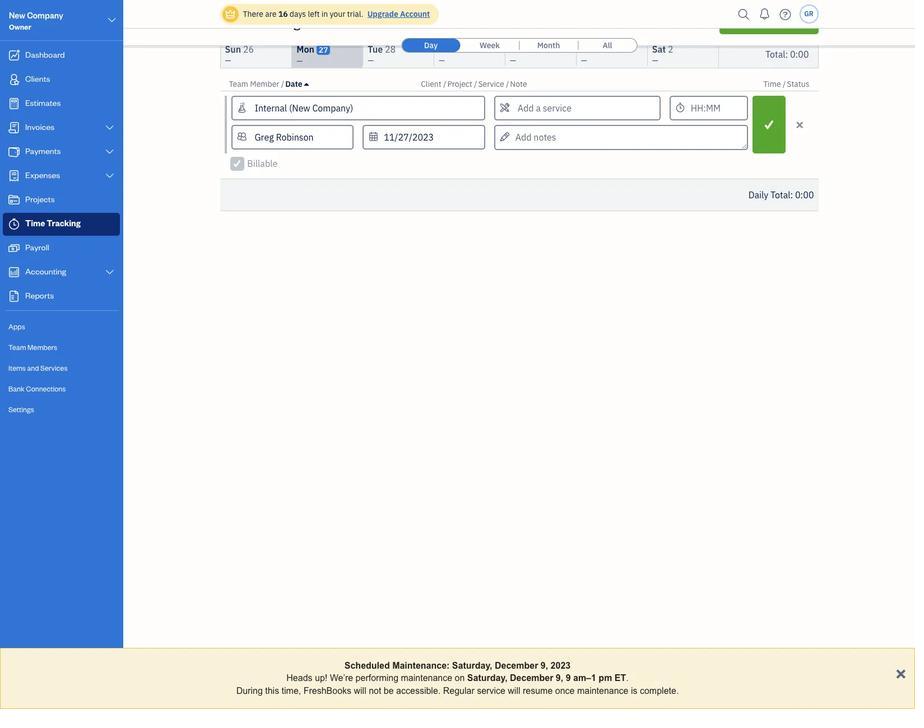 Task type: describe. For each thing, give the bounding box(es) containing it.
Add a service text field
[[495, 97, 660, 119]]

timer image
[[7, 219, 21, 230]]

estimates link
[[3, 92, 120, 115]]

Duration text field
[[670, 96, 748, 121]]

fri 1 —
[[581, 44, 600, 66]]

days
[[290, 9, 306, 19]]

4 / from the left
[[506, 79, 509, 89]]

— for thu
[[510, 55, 516, 66]]

expenses link
[[3, 165, 120, 188]]

× button
[[896, 662, 906, 683]]

client / project / service / note
[[421, 79, 527, 89]]

apps link
[[3, 317, 120, 337]]

be
[[384, 687, 394, 696]]

total : 0:00
[[766, 48, 809, 60]]

1
[[594, 44, 600, 55]]

there
[[243, 9, 263, 19]]

26
[[243, 44, 254, 55]]

expenses
[[25, 170, 60, 180]]

actions
[[637, 15, 680, 31]]

invoices link
[[3, 117, 120, 140]]

mon,
[[261, 15, 284, 27]]

28
[[385, 44, 396, 55]]

dashboard image
[[7, 50, 21, 61]]

0 vertical spatial maintenance
[[401, 674, 452, 684]]

during
[[236, 687, 263, 696]]

projects link
[[3, 189, 120, 212]]

team member /
[[229, 79, 284, 89]]

generate
[[730, 16, 773, 29]]

there are 16 days left in your trial. upgrade account
[[243, 9, 430, 19]]

1 horizontal spatial maintenance
[[577, 687, 629, 696]]

— for fri
[[581, 55, 587, 66]]

month link
[[520, 39, 578, 52]]

scheduled maintenance: saturday, december 9, 2023 heads up! we're performing maintenance on saturday, december 9, 9 am–1 pm et . during this time, freshbooks will not be accessible. regular service will resume once maintenance is complete.
[[236, 661, 679, 696]]

3 / from the left
[[474, 79, 477, 89]]

cancel image
[[795, 118, 805, 131]]

expense image
[[7, 170, 21, 182]]

clients link
[[3, 68, 120, 91]]

invoice image
[[7, 122, 21, 133]]

time tracking link
[[3, 213, 120, 236]]

freshbooks
[[304, 687, 352, 696]]

nov
[[286, 15, 304, 27]]

previous day image
[[223, 15, 236, 28]]

more actions button
[[596, 10, 711, 36]]

chevron large down image for payments
[[105, 147, 115, 156]]

dashboard
[[25, 49, 65, 60]]

0 vertical spatial saturday,
[[452, 661, 492, 671]]

project link
[[448, 79, 474, 89]]

daily
[[749, 189, 769, 201]]

we're
[[330, 674, 353, 684]]

0 vertical spatial time
[[220, 15, 249, 31]]

generate invoice
[[730, 16, 809, 29]]

in
[[322, 9, 328, 19]]

generate invoice button
[[720, 12, 819, 34]]

dashboard link
[[3, 44, 120, 67]]

check image
[[232, 158, 242, 169]]

time tracking inside main element
[[25, 218, 81, 229]]

0 vertical spatial chevron large down image
[[107, 13, 117, 27]]

× dialog
[[0, 649, 915, 710]]

notifications image
[[756, 3, 774, 25]]

1 vertical spatial december
[[510, 674, 553, 684]]

27
[[319, 45, 328, 55]]

Add a name text field
[[232, 126, 353, 149]]

owner
[[9, 22, 31, 31]]

member
[[250, 79, 279, 89]]

sat
[[652, 44, 666, 55]]

sun 26 —
[[225, 44, 254, 66]]

1 horizontal spatial :
[[791, 189, 793, 201]]

next day image
[[241, 15, 254, 28]]

estimates
[[25, 98, 61, 108]]

services
[[40, 364, 68, 373]]

settings link
[[3, 400, 120, 420]]

not
[[369, 687, 381, 696]]

time link
[[764, 79, 783, 89]]

— for sat
[[652, 55, 658, 66]]

tracking inside main element
[[47, 218, 81, 229]]

1 vertical spatial total
[[771, 189, 791, 201]]

— for sun
[[225, 55, 231, 66]]

scheduled
[[345, 661, 390, 671]]

service link
[[478, 79, 506, 89]]

search image
[[735, 6, 753, 23]]

connections
[[26, 385, 66, 394]]

am–1
[[573, 674, 596, 684]]

payroll
[[25, 242, 49, 253]]

wed
[[439, 44, 458, 55]]

day
[[424, 40, 438, 50]]

— for tue
[[368, 55, 374, 66]]

members
[[28, 343, 57, 352]]

payments
[[25, 146, 61, 156]]

team members
[[8, 343, 57, 352]]

client
[[421, 79, 442, 89]]

project image
[[7, 195, 21, 206]]

chevron large down image inside invoices link
[[105, 123, 115, 132]]

0 horizontal spatial 9,
[[541, 661, 548, 671]]

main element
[[0, 0, 151, 710]]

caretup image
[[304, 80, 309, 89]]

settings
[[8, 405, 34, 414]]

1 / from the left
[[281, 79, 284, 89]]

this
[[265, 687, 279, 696]]

week
[[480, 40, 500, 50]]

performing
[[356, 674, 399, 684]]



Task type: vqa. For each thing, say whether or not it's contained in the screenshot.


Task type: locate. For each thing, give the bounding box(es) containing it.
maintenance:
[[392, 661, 450, 671]]

team members link
[[3, 338, 120, 358]]

1 vertical spatial time
[[764, 79, 781, 89]]

1 will from the left
[[354, 687, 366, 696]]

9, left the 2023
[[541, 661, 548, 671]]

1 chevron large down image from the top
[[105, 147, 115, 156]]

2 chevron large down image from the top
[[105, 172, 115, 180]]

client image
[[7, 74, 21, 85]]

: right daily
[[791, 189, 793, 201]]

1 vertical spatial 0:00
[[795, 189, 814, 201]]

1 vertical spatial time tracking
[[25, 218, 81, 229]]

2 vertical spatial time
[[25, 218, 45, 229]]

— down mon
[[297, 56, 303, 66]]

december
[[495, 661, 538, 671], [510, 674, 553, 684]]

apps
[[8, 322, 25, 331]]

3 chevron large down image from the top
[[105, 268, 115, 277]]

payroll link
[[3, 237, 120, 260]]

items and services link
[[3, 359, 120, 378]]

clients
[[25, 73, 50, 84]]

Date in MM/DD/YYYY format text field
[[363, 125, 485, 150]]

team left the member
[[229, 79, 248, 89]]

Add notes text field
[[494, 125, 748, 150]]

bank connections
[[8, 385, 66, 394]]

1 vertical spatial tracking
[[47, 218, 81, 229]]

day link
[[402, 39, 460, 52]]

maintenance down maintenance:
[[401, 674, 452, 684]]

status
[[787, 79, 810, 89]]

chevron large down image for accounting
[[105, 268, 115, 277]]

0 horizontal spatial time tracking
[[25, 218, 81, 229]]

invoices
[[25, 122, 54, 132]]

1 horizontal spatial tracking
[[251, 15, 301, 31]]

team for team member /
[[229, 79, 248, 89]]

chevron large down image down payments link
[[105, 172, 115, 180]]

more actions
[[606, 15, 680, 31]]

2
[[668, 44, 674, 55]]

30
[[528, 44, 539, 55]]

time / status
[[764, 79, 810, 89]]

9, left 9
[[556, 674, 563, 684]]

accounting link
[[3, 261, 120, 284]]

1 horizontal spatial will
[[508, 687, 520, 696]]

/ left note
[[506, 79, 509, 89]]

new
[[9, 10, 25, 21]]

saturday,
[[452, 661, 492, 671], [467, 674, 508, 684]]

2 vertical spatial chevron large down image
[[105, 268, 115, 277]]

5 / from the left
[[783, 79, 786, 89]]

.
[[626, 674, 629, 684]]

— inside wed 29 —
[[439, 55, 445, 66]]

left
[[308, 9, 320, 19]]

will
[[354, 687, 366, 696], [508, 687, 520, 696]]

0 vertical spatial :
[[786, 48, 788, 60]]

gr button
[[800, 4, 819, 24]]

0 vertical spatial tracking
[[251, 15, 301, 31]]

: up time / status
[[786, 48, 788, 60]]

1 vertical spatial team
[[8, 343, 26, 352]]

maintenance
[[401, 674, 452, 684], [577, 687, 629, 696]]

0 horizontal spatial team
[[8, 343, 26, 352]]

0 vertical spatial total
[[766, 48, 786, 60]]

time left "status" link at the top of page
[[764, 79, 781, 89]]

trial.
[[347, 9, 363, 19]]

— inside sun 26 —
[[225, 55, 231, 66]]

thu 30 —
[[510, 44, 539, 66]]

are
[[265, 9, 277, 19]]

choose a date image
[[335, 15, 348, 27]]

team for team members
[[8, 343, 26, 352]]

team
[[229, 79, 248, 89], [8, 343, 26, 352]]

go to help image
[[777, 6, 795, 23]]

— down thu
[[510, 55, 516, 66]]

tue
[[368, 44, 383, 55]]

1 horizontal spatial team
[[229, 79, 248, 89]]

— down the tue
[[368, 55, 374, 66]]

1 vertical spatial chevron large down image
[[105, 123, 115, 132]]

0 horizontal spatial will
[[354, 687, 366, 696]]

0 vertical spatial 9,
[[541, 661, 548, 671]]

gr
[[805, 10, 814, 18]]

/ left "status" link at the top of page
[[783, 79, 786, 89]]

bank
[[8, 385, 25, 394]]

team inside main element
[[8, 343, 26, 352]]

saturday, up service
[[467, 674, 508, 684]]

0 horizontal spatial maintenance
[[401, 674, 452, 684]]

crown image
[[225, 8, 236, 20]]

time tracking
[[220, 15, 301, 31], [25, 218, 81, 229]]

more
[[606, 15, 635, 31]]

and
[[27, 364, 39, 373]]

time right timer icon
[[25, 218, 45, 229]]

payment image
[[7, 146, 21, 158]]

chevron large down image down payroll link
[[105, 268, 115, 277]]

— down wed
[[439, 55, 445, 66]]

chart image
[[7, 267, 21, 278]]

time up sun
[[220, 15, 249, 31]]

— inside fri 1 —
[[581, 55, 587, 66]]

mon
[[297, 44, 314, 55]]

total
[[766, 48, 786, 60], [771, 189, 791, 201]]

thu
[[510, 44, 526, 55]]

bank connections link
[[3, 379, 120, 399]]

sat 2 —
[[652, 44, 674, 66]]

9
[[566, 674, 571, 684]]

accessible.
[[396, 687, 441, 696]]

items and services
[[8, 364, 68, 373]]

— down sun
[[225, 55, 231, 66]]

chevron large down image down invoices link
[[105, 147, 115, 156]]

payments link
[[3, 141, 120, 164]]

/ right "client" on the top left of page
[[443, 79, 446, 89]]

service
[[478, 79, 504, 89]]

saturday, up on
[[452, 661, 492, 671]]

account
[[400, 9, 430, 19]]

maintenance down pm
[[577, 687, 629, 696]]

2023
[[551, 661, 571, 671]]

team up items at the bottom left of the page
[[8, 343, 26, 352]]

reports
[[25, 290, 54, 301]]

your
[[330, 9, 345, 19]]

once
[[555, 687, 575, 696]]

×
[[896, 662, 906, 683]]

is
[[631, 687, 638, 696]]

date link
[[285, 79, 309, 89]]

log time image
[[763, 119, 776, 130]]

— for mon
[[297, 56, 303, 66]]

— down fri at the top right of page
[[581, 55, 587, 66]]

:
[[786, 48, 788, 60], [791, 189, 793, 201]]

1 horizontal spatial time tracking
[[220, 15, 301, 31]]

— inside thu 30 —
[[510, 55, 516, 66]]

upgrade account link
[[365, 9, 430, 19]]

report image
[[7, 291, 21, 302]]

chevron large down image for expenses
[[105, 172, 115, 180]]

invoice
[[775, 16, 809, 29]]

/ left date
[[281, 79, 284, 89]]

chevron large down image
[[107, 13, 117, 27], [105, 123, 115, 132]]

—
[[225, 55, 231, 66], [368, 55, 374, 66], [439, 55, 445, 66], [510, 55, 516, 66], [581, 55, 587, 66], [652, 55, 658, 66], [297, 56, 303, 66]]

0 horizontal spatial :
[[786, 48, 788, 60]]

resume
[[523, 687, 553, 696]]

chevron large down image
[[105, 147, 115, 156], [105, 172, 115, 180], [105, 268, 115, 277]]

reports link
[[3, 285, 120, 308]]

pm
[[599, 674, 612, 684]]

0 horizontal spatial time
[[25, 218, 45, 229]]

date
[[285, 79, 302, 89]]

1 horizontal spatial time
[[220, 15, 249, 31]]

note
[[510, 79, 527, 89]]

1 vertical spatial saturday,
[[467, 674, 508, 684]]

complete.
[[640, 687, 679, 696]]

0 horizontal spatial tracking
[[47, 218, 81, 229]]

new company owner
[[9, 10, 63, 31]]

sun
[[225, 44, 241, 55]]

2 will from the left
[[508, 687, 520, 696]]

month
[[537, 40, 560, 50]]

0 vertical spatial chevron large down image
[[105, 147, 115, 156]]

— inside sat 2 —
[[652, 55, 658, 66]]

chevrondown image
[[685, 15, 701, 31]]

will left not at the bottom left
[[354, 687, 366, 696]]

tracking
[[251, 15, 301, 31], [47, 218, 81, 229]]

— down sat
[[652, 55, 658, 66]]

/
[[281, 79, 284, 89], [443, 79, 446, 89], [474, 79, 477, 89], [506, 79, 509, 89], [783, 79, 786, 89]]

time inside main element
[[25, 218, 45, 229]]

1 vertical spatial chevron large down image
[[105, 172, 115, 180]]

1 vertical spatial :
[[791, 189, 793, 201]]

9,
[[541, 661, 548, 671], [556, 674, 563, 684]]

0:00 right daily
[[795, 189, 814, 201]]

0 vertical spatial 0:00
[[790, 48, 809, 60]]

et
[[615, 674, 626, 684]]

upgrade
[[368, 9, 398, 19]]

— for wed
[[439, 55, 445, 66]]

mon 27 —
[[297, 44, 328, 66]]

— inside 'tue 28 —'
[[368, 55, 374, 66]]

all
[[603, 40, 612, 50]]

will right service
[[508, 687, 520, 696]]

0 vertical spatial team
[[229, 79, 248, 89]]

0 vertical spatial december
[[495, 661, 538, 671]]

0:00 up status
[[790, 48, 809, 60]]

2 horizontal spatial time
[[764, 79, 781, 89]]

/ left service
[[474, 79, 477, 89]]

service
[[477, 687, 506, 696]]

Add a client or project text field
[[232, 97, 484, 119]]

1 vertical spatial 9,
[[556, 674, 563, 684]]

1 vertical spatial maintenance
[[577, 687, 629, 696]]

0 vertical spatial time tracking
[[220, 15, 301, 31]]

on
[[455, 674, 465, 684]]

total up 'time' link
[[766, 48, 786, 60]]

2 / from the left
[[443, 79, 446, 89]]

0:00
[[790, 48, 809, 60], [795, 189, 814, 201]]

note link
[[510, 79, 527, 89]]

estimate image
[[7, 98, 21, 109]]

1 horizontal spatial 9,
[[556, 674, 563, 684]]

total right daily
[[771, 189, 791, 201]]

money image
[[7, 243, 21, 254]]

— inside the mon 27 —
[[297, 56, 303, 66]]



